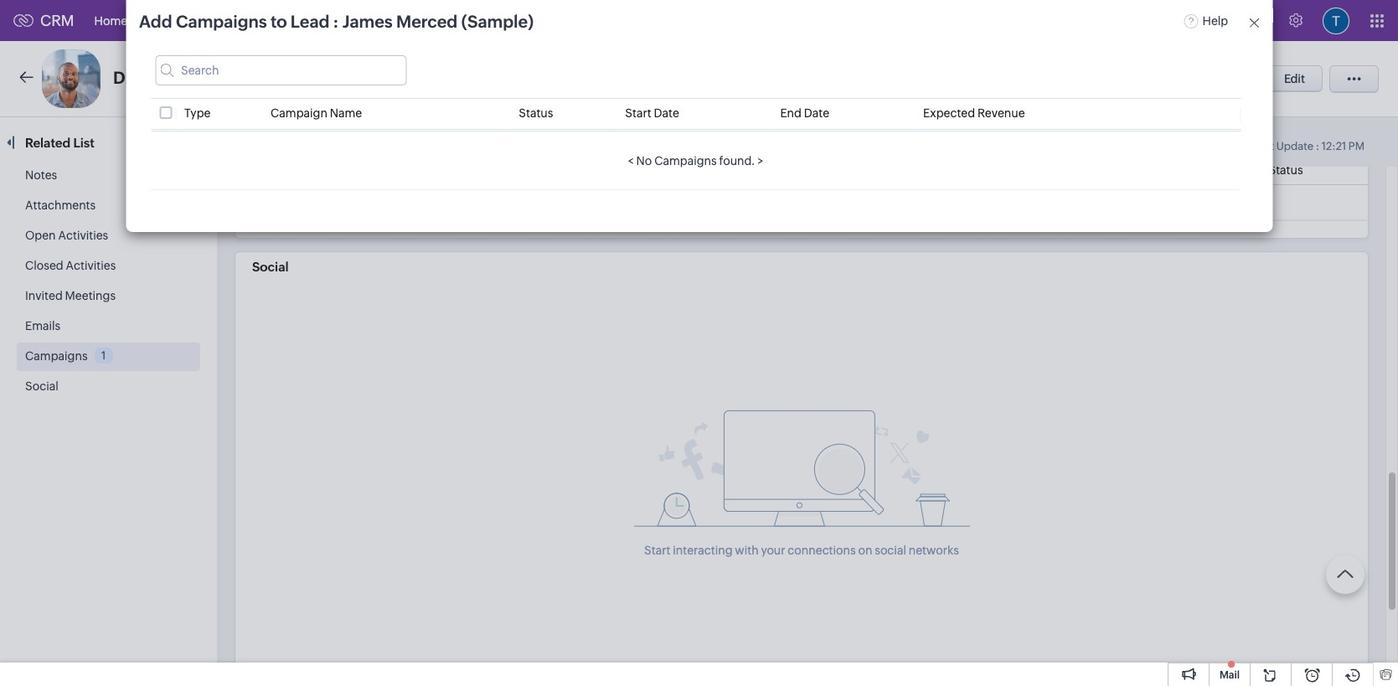 Task type: describe. For each thing, give the bounding box(es) containing it.
update
[[1277, 140, 1314, 153]]

accounts
[[290, 14, 342, 27]]

tasks link
[[412, 0, 469, 41]]

edit button
[[1267, 65, 1323, 92]]

crm link
[[13, 12, 74, 29]]

edit
[[1285, 72, 1306, 85]]

leads
[[154, 14, 187, 27]]

emails link
[[25, 319, 61, 333]]

pm
[[1349, 140, 1365, 153]]

closed activities link
[[25, 259, 116, 272]]

kwik
[[342, 72, 369, 86]]

0 vertical spatial campaigns
[[176, 12, 267, 31]]

activities for closed activities
[[66, 259, 116, 272]]

expected
[[924, 106, 975, 120]]

dr.
[[113, 68, 137, 87]]

0 horizontal spatial merced
[[194, 68, 256, 87]]

Search text field
[[155, 55, 406, 85]]

help
[[1203, 14, 1229, 27]]

emails
[[25, 319, 61, 333]]

0 vertical spatial james
[[343, 12, 393, 31]]

0 horizontal spatial status
[[519, 106, 553, 120]]

home link
[[81, 0, 141, 41]]

2 vertical spatial campaigns
[[25, 349, 88, 363]]

no
[[637, 154, 652, 168]]

0 vertical spatial start date
[[625, 106, 679, 120]]

closed
[[25, 259, 63, 272]]

tasks
[[426, 14, 455, 27]]

campaign
[[271, 106, 328, 120]]

end date link
[[781, 106, 830, 120]]

expected revenue link
[[924, 106, 1025, 120]]

invited
[[25, 289, 63, 303]]

campaign name link
[[271, 106, 362, 120]]

mail
[[1220, 670, 1240, 681]]

open
[[25, 229, 56, 242]]

invited meetings link
[[25, 289, 116, 303]]

last
[[1254, 140, 1275, 153]]

1 vertical spatial campaigns
[[655, 154, 717, 168]]

add campaigns to lead  :  james merced (sample)
[[139, 12, 534, 31]]

notes link
[[25, 168, 57, 182]]

0 vertical spatial start date link
[[625, 106, 679, 120]]

last update : 12:21 pm
[[1254, 140, 1365, 153]]

0 horizontal spatial james
[[140, 68, 191, 87]]

1
[[101, 349, 106, 362]]

closed activities
[[25, 259, 116, 272]]

lead
[[291, 12, 330, 31]]

0 vertical spatial (sample)
[[461, 12, 534, 31]]

1 horizontal spatial social
[[252, 260, 289, 274]]

to
[[271, 12, 287, 31]]

name
[[330, 106, 362, 120]]

end
[[781, 106, 802, 120]]

member status link
[[1221, 163, 1304, 177]]

date for the top start date link
[[654, 106, 679, 120]]

social link
[[25, 380, 58, 393]]

1 vertical spatial social
[[25, 380, 58, 393]]

interacting
[[673, 544, 733, 557]]



Task type: vqa. For each thing, say whether or not it's contained in the screenshot.
The Create inside button
no



Task type: locate. For each thing, give the bounding box(es) containing it.
your
[[761, 544, 786, 557]]

start
[[625, 106, 652, 120], [656, 163, 683, 177], [645, 544, 671, 557]]

1 vertical spatial activities
[[66, 259, 116, 272]]

member
[[1221, 163, 1267, 177]]

0 vertical spatial merced
[[396, 12, 458, 31]]

(sample) right the tasks
[[461, 12, 534, 31]]

1 vertical spatial merced
[[194, 68, 256, 87]]

revenue
[[978, 106, 1025, 120]]

start date link up no
[[625, 106, 679, 120]]

1 vertical spatial james
[[140, 68, 191, 87]]

kopy
[[372, 72, 401, 86]]

1 horizontal spatial date
[[685, 163, 710, 177]]

related
[[25, 136, 71, 150]]

0 vertical spatial status
[[519, 106, 553, 120]]

start date right no
[[656, 163, 710, 177]]

james right the accounts
[[343, 12, 393, 31]]

1 horizontal spatial status
[[1269, 163, 1304, 177]]

open activities
[[25, 229, 108, 242]]

1 vertical spatial start
[[656, 163, 683, 177]]

connections
[[788, 544, 856, 557]]

1 horizontal spatial merced
[[396, 12, 458, 31]]

activities for open activities
[[58, 229, 108, 242]]

start for the bottom start date link
[[656, 163, 683, 177]]

>
[[758, 154, 764, 168]]

activities
[[58, 229, 108, 242], [66, 259, 116, 272]]

start interacting with your connections on social networks
[[645, 544, 959, 557]]

0 vertical spatial start
[[625, 106, 652, 120]]

accounts link
[[276, 0, 356, 41]]

campaigns down emails
[[25, 349, 88, 363]]

merced
[[396, 12, 458, 31], [194, 68, 256, 87]]

dr. james merced (sample) - kwik kopy printing
[[113, 68, 450, 87]]

date up < no campaigns found. >
[[654, 106, 679, 120]]

<
[[628, 154, 634, 168]]

deals link
[[356, 0, 412, 41]]

attachments
[[25, 199, 96, 212]]

0 horizontal spatial date
[[654, 106, 679, 120]]

end date
[[781, 106, 830, 120]]

search image
[[1187, 13, 1201, 28]]

status link
[[519, 106, 553, 120]]

date for the bottom start date link
[[685, 163, 710, 177]]

search element
[[1177, 0, 1211, 41]]

leads link
[[141, 0, 200, 41]]

1 horizontal spatial meetings
[[482, 14, 533, 27]]

deals
[[369, 14, 399, 27]]

campaign name
[[271, 106, 362, 120]]

1 vertical spatial start date
[[656, 163, 710, 177]]

home
[[94, 14, 127, 27]]

on
[[859, 544, 873, 557]]

start date
[[625, 106, 679, 120], [656, 163, 710, 177]]

1 vertical spatial status
[[1269, 163, 1304, 177]]

: right lead
[[333, 12, 339, 31]]

member status
[[1221, 163, 1304, 177]]

networks
[[909, 544, 959, 557]]

start date up no
[[625, 106, 679, 120]]

start date link right no
[[656, 163, 710, 177]]

invited meetings
[[25, 289, 116, 303]]

1 horizontal spatial campaigns
[[176, 12, 267, 31]]

2 vertical spatial start
[[645, 544, 671, 557]]

meetings link
[[469, 0, 546, 41]]

date
[[654, 106, 679, 120], [804, 106, 830, 120], [685, 163, 710, 177]]

1 horizontal spatial james
[[343, 12, 393, 31]]

meetings
[[482, 14, 533, 27], [65, 289, 116, 303]]

merced up "type" link
[[194, 68, 256, 87]]

list
[[73, 136, 94, 150]]

notes
[[25, 168, 57, 182]]

found.
[[719, 154, 755, 168]]

with
[[735, 544, 759, 557]]

< no campaigns found. >
[[628, 154, 764, 168]]

start for the top start date link
[[625, 106, 652, 120]]

activities up invited meetings link
[[66, 259, 116, 272]]

printing
[[404, 72, 450, 86]]

12:21
[[1322, 140, 1347, 153]]

type
[[184, 106, 211, 120]]

:
[[333, 12, 339, 31], [1316, 140, 1320, 153]]

status
[[519, 106, 553, 120], [1269, 163, 1304, 177]]

contacts
[[213, 14, 263, 27]]

type link
[[184, 106, 211, 120]]

crm
[[40, 12, 74, 29]]

0 horizontal spatial meetings
[[65, 289, 116, 303]]

expected revenue
[[924, 106, 1025, 120]]

-
[[336, 72, 339, 86]]

0 horizontal spatial (sample)
[[259, 68, 332, 87]]

social
[[875, 544, 907, 557]]

2 horizontal spatial campaigns
[[655, 154, 717, 168]]

campaigns right no
[[655, 154, 717, 168]]

campaigns left to
[[176, 12, 267, 31]]

: left 12:21
[[1316, 140, 1320, 153]]

1 horizontal spatial (sample)
[[461, 12, 534, 31]]

start up no
[[625, 106, 652, 120]]

meetings inside meetings link
[[482, 14, 533, 27]]

james
[[343, 12, 393, 31], [140, 68, 191, 87]]

1 horizontal spatial :
[[1316, 140, 1320, 153]]

0 horizontal spatial campaigns
[[25, 349, 88, 363]]

0 vertical spatial activities
[[58, 229, 108, 242]]

date right the end in the top right of the page
[[804, 106, 830, 120]]

attachments link
[[25, 199, 96, 212]]

date left found.
[[685, 163, 710, 177]]

help link
[[1185, 14, 1229, 27]]

campaigns
[[176, 12, 267, 31], [655, 154, 717, 168], [25, 349, 88, 363]]

0 horizontal spatial social
[[25, 380, 58, 393]]

(sample) up campaign
[[259, 68, 332, 87]]

related list
[[25, 136, 97, 150]]

contacts link
[[200, 0, 276, 41]]

1 vertical spatial :
[[1316, 140, 1320, 153]]

1 vertical spatial (sample)
[[259, 68, 332, 87]]

meetings down "closed activities" link
[[65, 289, 116, 303]]

start left interacting
[[645, 544, 671, 557]]

start right no
[[656, 163, 683, 177]]

(sample)
[[461, 12, 534, 31], [259, 68, 332, 87]]

campaigns link
[[25, 349, 88, 363]]

0 vertical spatial social
[[252, 260, 289, 274]]

social
[[252, 260, 289, 274], [25, 380, 58, 393]]

calendar image
[[1221, 14, 1235, 27]]

meetings right the tasks
[[482, 14, 533, 27]]

james right dr.
[[140, 68, 191, 87]]

date for end date link
[[804, 106, 830, 120]]

0 vertical spatial meetings
[[482, 14, 533, 27]]

1 vertical spatial meetings
[[65, 289, 116, 303]]

open activities link
[[25, 229, 108, 242]]

2 horizontal spatial date
[[804, 106, 830, 120]]

0 horizontal spatial :
[[333, 12, 339, 31]]

1 vertical spatial start date link
[[656, 163, 710, 177]]

activities up "closed activities" link
[[58, 229, 108, 242]]

0 vertical spatial :
[[333, 12, 339, 31]]

start date link
[[625, 106, 679, 120], [656, 163, 710, 177]]

add
[[139, 12, 172, 31]]

merced up printing
[[396, 12, 458, 31]]



